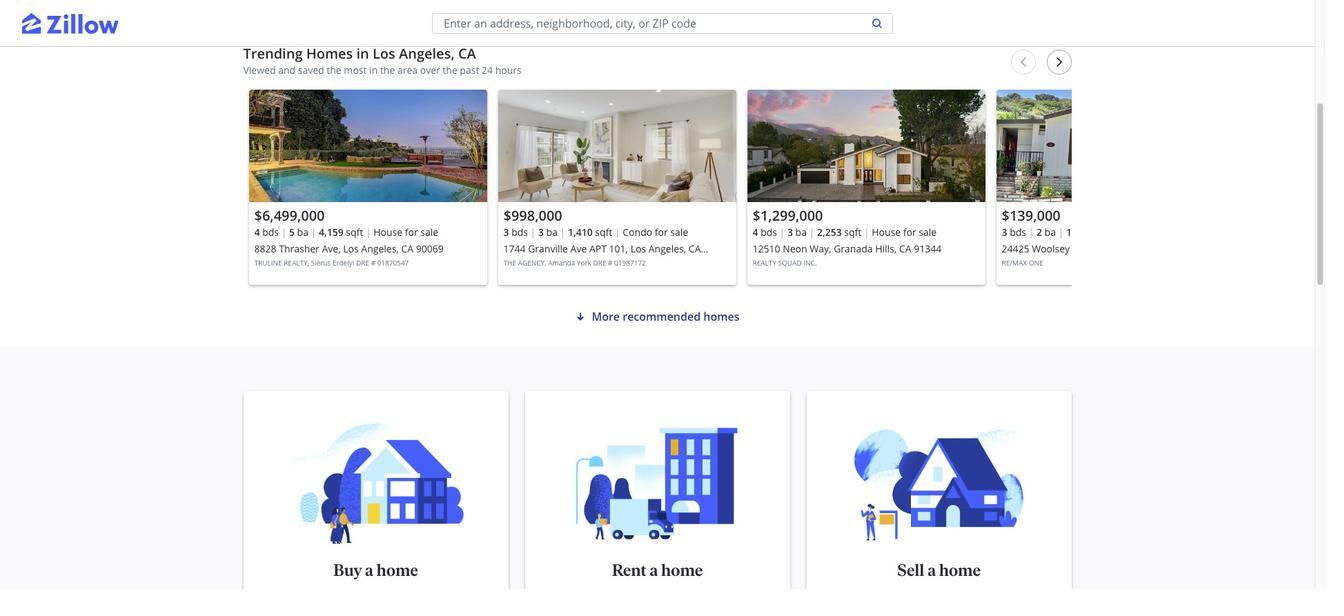 Task type: vqa. For each thing, say whether or not it's contained in the screenshot.


Task type: describe. For each thing, give the bounding box(es) containing it.
0 vertical spatial in
[[357, 44, 369, 63]]

sale for $998,000
[[671, 226, 689, 239]]

$998,000 group
[[498, 90, 736, 285]]

re/max one
[[1002, 258, 1044, 268]]

condo for sale
[[623, 226, 689, 239]]

dre inside 1744 granville ave apt 101, los angeles, ca 90025 element
[[593, 258, 607, 268]]

inc.
[[804, 258, 817, 268]]

bds inside '24425 woolsey canyon rd space 132, canoga park, ca 91304' element
[[1010, 226, 1027, 239]]

realty
[[753, 258, 777, 268]]

ca for in
[[458, 44, 476, 63]]

house for sale for $1,299,000
[[872, 226, 937, 239]]

homes
[[306, 44, 353, 63]]

1,410
[[568, 226, 593, 239]]

a for buy
[[365, 561, 374, 581]]

1 the from the left
[[327, 64, 342, 77]]

3 the from the left
[[443, 64, 458, 77]]

home for buy a home
[[377, 561, 418, 581]]

01870547
[[377, 258, 409, 268]]

home for sell a home
[[939, 561, 981, 581]]

a for rent
[[650, 561, 658, 581]]

2 the from the left
[[380, 64, 395, 77]]

park,
[[1002, 259, 1025, 272]]

bds for $1,299,000
[[761, 226, 777, 239]]

$139,000 group
[[997, 90, 1235, 285]]

8828 thrasher ave, los angeles, ca 90069 link
[[254, 241, 482, 258]]

one
[[1029, 258, 1044, 268]]

4,159
[[319, 226, 344, 239]]

search image
[[872, 18, 883, 29]]

12510 neon way, granada hills, ca 91344 element
[[747, 90, 986, 285]]

a for sell
[[928, 561, 936, 581]]

2 ba
[[1037, 226, 1056, 239]]

rd
[[1109, 242, 1121, 255]]

$6,499,000
[[254, 206, 325, 225]]

24425 woolsey canyon rd space 132, canoga park, ca 91304
[[1002, 242, 1210, 272]]

132,
[[1155, 242, 1174, 255]]

sqft for $998,000
[[595, 226, 613, 239]]

hills,
[[876, 242, 897, 255]]

buy_a_home image
[[260, 419, 492, 549]]

4 bds for $1,299,000
[[753, 226, 777, 239]]

angeles, inside 1744 granville ave apt 101, los angeles, ca 90025
[[649, 242, 686, 255]]

1744 granville ave apt 101, los angeles, ca 90025 image
[[498, 90, 736, 202]]

8828
[[254, 242, 277, 255]]

los inside 1744 granville ave apt 101, los angeles, ca 90025
[[631, 242, 646, 255]]

24425 woolsey canyon rd space 132, canoga park, ca 91304 image
[[997, 90, 1235, 202]]

the
[[504, 258, 516, 268]]

4 for $6,499,000
[[254, 226, 260, 239]]

1744 granville ave apt 101, los angeles, ca 90025 element
[[498, 90, 736, 285]]

for for $998,000
[[655, 226, 668, 239]]

realty,
[[284, 258, 309, 268]]

ba for $1,299,000
[[796, 226, 807, 239]]

5
[[289, 226, 295, 239]]

more
[[592, 309, 620, 325]]

4 bds for $6,499,000
[[254, 226, 279, 239]]

1744 granville ave apt 101, los angeles, ca 90025 link
[[504, 241, 731, 272]]

trending homes in los angeles, ca viewed and saved the most in the area over the past 24 hours
[[243, 44, 522, 77]]

ba inside '24425 woolsey canyon rd space 132, canoga park, ca 91304' element
[[1045, 226, 1056, 239]]

91304
[[1042, 259, 1070, 272]]

1,176
[[1067, 226, 1091, 239]]

ca for way,
[[900, 242, 912, 255]]

recommended
[[623, 309, 701, 325]]

$998,000
[[504, 206, 563, 225]]

arrow down image
[[575, 311, 586, 322]]

rent_a_home image
[[542, 419, 774, 549]]

buy
[[334, 561, 362, 581]]

$1,299,000
[[753, 206, 823, 225]]

sell
[[898, 561, 925, 581]]

24425 woolsey canyon rd space 132, canoga park, ca 91304 element
[[997, 90, 1235, 285]]

2,253
[[817, 226, 842, 239]]

list containing $6,499,000
[[243, 84, 1235, 298]]

01987172
[[615, 258, 646, 268]]

most
[[344, 64, 367, 77]]

trending
[[243, 44, 303, 63]]

1744
[[504, 242, 526, 255]]

sqft for $1,299,000
[[845, 226, 862, 239]]

apt
[[590, 242, 607, 255]]

homes
[[704, 309, 740, 325]]

viewed
[[243, 64, 276, 77]]

1744 granville ave apt 101, los angeles, ca 90025
[[504, 242, 701, 272]]

rent a home
[[612, 561, 703, 581]]

canyon
[[1073, 242, 1107, 255]]

ave
[[571, 242, 587, 255]]

12510
[[753, 242, 781, 255]]

los for ave,
[[343, 242, 359, 255]]

2 3 from the left
[[539, 226, 544, 239]]

past
[[460, 64, 479, 77]]

buy a home
[[334, 561, 418, 581]]

the agency, amanda york dre # 01987172
[[504, 258, 646, 268]]



Task type: locate. For each thing, give the bounding box(es) containing it.
3 inside $1,299,000 group
[[788, 226, 793, 239]]

2 ba from the left
[[547, 226, 558, 239]]

3 bds inside '24425 woolsey canyon rd space 132, canoga park, ca 91304' element
[[1002, 226, 1027, 239]]

4 bds inside 12510 neon way, granada hills, ca 91344 element
[[753, 226, 777, 239]]

0 horizontal spatial #
[[371, 258, 376, 268]]

4 inside $1,299,000 group
[[753, 226, 758, 239]]

los up 01987172
[[631, 242, 646, 255]]

1 for from the left
[[405, 226, 418, 239]]

2 horizontal spatial for
[[904, 226, 917, 239]]

sqft up 8828 thrasher ave, los angeles, ca 90069 "link"
[[346, 226, 363, 239]]

and
[[278, 64, 296, 77]]

space
[[1124, 242, 1153, 255]]

condo
[[623, 226, 653, 239]]

amanda
[[548, 258, 575, 268]]

4 up 12510
[[753, 226, 758, 239]]

bds for $998,000
[[512, 226, 528, 239]]

zillow logo image
[[22, 0, 119, 47]]

# inside 1744 granville ave apt 101, los angeles, ca 90025 element
[[608, 258, 613, 268]]

rent
[[612, 561, 647, 581]]

house for sale up 90069
[[374, 226, 439, 239]]

$6,499,000 group
[[249, 90, 487, 285]]

90069
[[416, 242, 444, 255]]

1 3 ba from the left
[[539, 226, 558, 239]]

#
[[371, 258, 376, 268], [608, 258, 613, 268]]

ba inside 8828 thrasher ave, los angeles, ca 90069 "element"
[[297, 226, 309, 239]]

sale
[[421, 226, 439, 239], [671, 226, 689, 239], [919, 226, 937, 239]]

bds inside 8828 thrasher ave, los angeles, ca 90069 "element"
[[262, 226, 279, 239]]

2 3 ba from the left
[[788, 226, 807, 239]]

home right rent
[[661, 561, 703, 581]]

8828 thrasher ave, los angeles, ca 90069 element
[[249, 90, 487, 285]]

house for sale inside 8828 thrasher ave, los angeles, ca 90069 "element"
[[374, 226, 439, 239]]

1 house from the left
[[374, 226, 403, 239]]

los up erdelyi
[[343, 242, 359, 255]]

home
[[377, 561, 418, 581], [661, 561, 703, 581], [939, 561, 981, 581]]

4 bds up 12510
[[753, 226, 777, 239]]

sell_a_home image
[[823, 419, 1055, 549]]

0 horizontal spatial dre
[[356, 258, 369, 268]]

home recommendations carousel element
[[243, 44, 1235, 298]]

home right sell
[[939, 561, 981, 581]]

1 horizontal spatial for
[[655, 226, 668, 239]]

the left past
[[443, 64, 458, 77]]

2 house for sale from the left
[[872, 226, 937, 239]]

for up 91344
[[904, 226, 917, 239]]

2
[[1037, 226, 1043, 239]]

ca inside 24425 woolsey canyon rd space 132, canoga park, ca 91304
[[1027, 259, 1040, 272]]

ba right 5
[[297, 226, 309, 239]]

0 horizontal spatial 4 bds
[[254, 226, 279, 239]]

0 horizontal spatial house
[[374, 226, 403, 239]]

$139,000
[[1002, 206, 1061, 225]]

bds up '24425'
[[1010, 226, 1027, 239]]

chevron left image
[[1018, 57, 1029, 68]]

2 horizontal spatial the
[[443, 64, 458, 77]]

thrasher
[[279, 242, 320, 255]]

house for $6,499,000
[[374, 226, 403, 239]]

ba up granville
[[547, 226, 558, 239]]

house inside 12510 neon way, granada hills, ca 91344 element
[[872, 226, 901, 239]]

bds inside 1744 granville ave apt 101, los angeles, ca 90025 element
[[512, 226, 528, 239]]

ba inside 1744 granville ave apt 101, los angeles, ca 90025 element
[[547, 226, 558, 239]]

1 horizontal spatial los
[[373, 44, 395, 63]]

sale inside 8828 thrasher ave, los angeles, ca 90069 "element"
[[421, 226, 439, 239]]

erdelyi
[[333, 258, 354, 268]]

1 house for sale from the left
[[374, 226, 439, 239]]

sqft for $6,499,000
[[346, 226, 363, 239]]

more recommended homes button
[[575, 309, 740, 325]]

angeles, for in
[[399, 44, 455, 63]]

2 sale from the left
[[671, 226, 689, 239]]

list
[[243, 84, 1235, 298]]

4 bds
[[254, 226, 279, 239], [753, 226, 777, 239]]

3 ba up granville
[[539, 226, 558, 239]]

0 horizontal spatial 3 bds
[[504, 226, 528, 239]]

granada
[[834, 242, 873, 255]]

ba inside 12510 neon way, granada hills, ca 91344 element
[[796, 226, 807, 239]]

los
[[373, 44, 395, 63], [343, 242, 359, 255], [631, 242, 646, 255]]

0 horizontal spatial the
[[327, 64, 342, 77]]

ave,
[[322, 242, 341, 255]]

1 horizontal spatial in
[[369, 64, 378, 77]]

3 3 from the left
[[788, 226, 793, 239]]

sierus
[[311, 258, 331, 268]]

angeles, for ave,
[[361, 242, 399, 255]]

3 bds
[[504, 226, 528, 239], [1002, 226, 1027, 239]]

0 horizontal spatial sale
[[421, 226, 439, 239]]

12510 neon way, granada hills, ca 91344 realty squad inc.
[[753, 242, 942, 268]]

house for sale
[[374, 226, 439, 239], [872, 226, 937, 239]]

sale inside 1744 granville ave apt 101, los angeles, ca 90025 element
[[671, 226, 689, 239]]

2 a from the left
[[650, 561, 658, 581]]

home for rent a home
[[661, 561, 703, 581]]

ca
[[458, 44, 476, 63], [401, 242, 414, 255], [689, 242, 701, 255], [900, 242, 912, 255], [1027, 259, 1040, 272]]

2 4 bds from the left
[[753, 226, 777, 239]]

1 horizontal spatial 4
[[753, 226, 758, 239]]

# down 8828 thrasher ave, los angeles, ca 90069 "link"
[[371, 258, 376, 268]]

1 a from the left
[[365, 561, 374, 581]]

$1,299,000 group
[[747, 90, 986, 285]]

sale right condo
[[671, 226, 689, 239]]

90025
[[504, 259, 531, 272]]

los right homes
[[373, 44, 395, 63]]

los for in
[[373, 44, 395, 63]]

3 a from the left
[[928, 561, 936, 581]]

3 bds for 2
[[1002, 226, 1027, 239]]

sqft inside 12510 neon way, granada hills, ca 91344 element
[[845, 226, 862, 239]]

sqft
[[346, 226, 363, 239], [595, 226, 613, 239], [845, 226, 862, 239]]

1 4 from the left
[[254, 226, 260, 239]]

0 horizontal spatial in
[[357, 44, 369, 63]]

sqft inside 8828 thrasher ave, los angeles, ca 90069 "element"
[[346, 226, 363, 239]]

dre
[[356, 258, 369, 268], [593, 258, 607, 268]]

angeles, up the 01870547
[[361, 242, 399, 255]]

1 horizontal spatial the
[[380, 64, 395, 77]]

granville
[[528, 242, 568, 255]]

0 horizontal spatial 3 ba
[[539, 226, 558, 239]]

los inside 8828 thrasher ave, los angeles, ca 90069 truline realty, sierus erdelyi dre # 01870547
[[343, 242, 359, 255]]

1 # from the left
[[371, 258, 376, 268]]

in right most
[[369, 64, 378, 77]]

12510 neon way, granada hills, ca 91344 link
[[753, 241, 980, 258]]

4
[[254, 226, 260, 239], [753, 226, 758, 239]]

1 ba from the left
[[297, 226, 309, 239]]

3
[[504, 226, 509, 239], [539, 226, 544, 239], [788, 226, 793, 239], [1002, 226, 1008, 239]]

3 ba for $1,299,000
[[788, 226, 807, 239]]

ca inside trending homes in los angeles, ca viewed and saved the most in the area over the past 24 hours
[[458, 44, 476, 63]]

the
[[327, 64, 342, 77], [380, 64, 395, 77], [443, 64, 458, 77]]

4,159 sqft
[[319, 226, 363, 239]]

truline
[[254, 258, 282, 268]]

2 bds from the left
[[512, 226, 528, 239]]

for for $1,299,000
[[904, 226, 917, 239]]

1 vertical spatial in
[[369, 64, 378, 77]]

for right condo
[[655, 226, 668, 239]]

8828 thrasher ave, los angeles, ca 90069 image
[[249, 90, 487, 202]]

2 dre from the left
[[593, 258, 607, 268]]

a right buy
[[365, 561, 374, 581]]

ca for ave,
[[401, 242, 414, 255]]

bds up 12510
[[761, 226, 777, 239]]

3 ba up neon
[[788, 226, 807, 239]]

house for sale for $6,499,000
[[374, 226, 439, 239]]

squad
[[778, 258, 802, 268]]

1 horizontal spatial dre
[[593, 258, 607, 268]]

a right rent
[[650, 561, 658, 581]]

3 ba inside 12510 neon way, granada hills, ca 91344 element
[[788, 226, 807, 239]]

sale up 91344
[[919, 226, 937, 239]]

2 for from the left
[[655, 226, 668, 239]]

1 3 from the left
[[504, 226, 509, 239]]

2 horizontal spatial sqft
[[845, 226, 862, 239]]

3 bds inside 1744 granville ave apt 101, los angeles, ca 90025 element
[[504, 226, 528, 239]]

1 3 bds from the left
[[504, 226, 528, 239]]

3 sqft from the left
[[845, 226, 862, 239]]

2,253 sqft
[[817, 226, 862, 239]]

3 ba
[[539, 226, 558, 239], [788, 226, 807, 239]]

1 dre from the left
[[356, 258, 369, 268]]

house for sale inside 12510 neon way, granada hills, ca 91344 element
[[872, 226, 937, 239]]

ba for $998,000
[[547, 226, 558, 239]]

1 horizontal spatial 3 ba
[[788, 226, 807, 239]]

bds for $6,499,000
[[262, 226, 279, 239]]

for inside 12510 neon way, granada hills, ca 91344 element
[[904, 226, 917, 239]]

ba up neon
[[796, 226, 807, 239]]

re/max
[[1002, 258, 1027, 268]]

4 inside 8828 thrasher ave, los angeles, ca 90069 "element"
[[254, 226, 260, 239]]

3 ba inside 1744 granville ave apt 101, los angeles, ca 90025 element
[[539, 226, 558, 239]]

more recommended homes
[[592, 309, 740, 325]]

ba for $6,499,000
[[297, 226, 309, 239]]

91344
[[914, 242, 942, 255]]

0 horizontal spatial house for sale
[[374, 226, 439, 239]]

agency,
[[518, 258, 547, 268]]

a
[[365, 561, 374, 581], [650, 561, 658, 581], [928, 561, 936, 581]]

the down homes
[[327, 64, 342, 77]]

1 4 bds from the left
[[254, 226, 279, 239]]

ba right 2
[[1045, 226, 1056, 239]]

bds up 1744
[[512, 226, 528, 239]]

house for $1,299,000
[[872, 226, 901, 239]]

1 horizontal spatial house
[[872, 226, 901, 239]]

1,410 sqft
[[568, 226, 613, 239]]

1 horizontal spatial 3 bds
[[1002, 226, 1027, 239]]

home right buy
[[377, 561, 418, 581]]

2 sqft from the left
[[595, 226, 613, 239]]

york
[[577, 258, 592, 268]]

sale up 90069
[[421, 226, 439, 239]]

# down 101,
[[608, 258, 613, 268]]

angeles, down condo for sale
[[649, 242, 686, 255]]

4 ba from the left
[[1045, 226, 1056, 239]]

1 horizontal spatial sale
[[671, 226, 689, 239]]

hours
[[495, 64, 522, 77]]

sale for $6,499,000
[[421, 226, 439, 239]]

12510 neon way, granada hills, ca 91344 image
[[747, 90, 986, 202]]

for for $6,499,000
[[405, 226, 418, 239]]

saved
[[298, 64, 324, 77]]

3 inside group
[[1002, 226, 1008, 239]]

3 sale from the left
[[919, 226, 937, 239]]

dre down 8828 thrasher ave, los angeles, ca 90069 "link"
[[356, 258, 369, 268]]

0 horizontal spatial los
[[343, 242, 359, 255]]

1 sqft from the left
[[346, 226, 363, 239]]

1 horizontal spatial sqft
[[595, 226, 613, 239]]

0 horizontal spatial for
[[405, 226, 418, 239]]

dre down apt
[[593, 258, 607, 268]]

4 for $1,299,000
[[753, 226, 758, 239]]

2 3 bds from the left
[[1002, 226, 1027, 239]]

house for sale up hills,
[[872, 226, 937, 239]]

2 home from the left
[[661, 561, 703, 581]]

3 bds for 3
[[504, 226, 528, 239]]

way,
[[810, 242, 832, 255]]

for
[[405, 226, 418, 239], [655, 226, 668, 239], [904, 226, 917, 239]]

3 down $1,299,000
[[788, 226, 793, 239]]

bds inside 12510 neon way, granada hills, ca 91344 element
[[761, 226, 777, 239]]

chevron right image
[[1054, 57, 1065, 68]]

5 ba
[[289, 226, 309, 239]]

house
[[374, 226, 403, 239], [872, 226, 901, 239]]

house up hills,
[[872, 226, 901, 239]]

24
[[482, 64, 493, 77]]

1 home from the left
[[377, 561, 418, 581]]

house inside 8828 thrasher ave, los angeles, ca 90069 "element"
[[374, 226, 403, 239]]

the left the area
[[380, 64, 395, 77]]

1 horizontal spatial home
[[661, 561, 703, 581]]

1 horizontal spatial #
[[608, 258, 613, 268]]

angeles, inside trending homes in los angeles, ca viewed and saved the most in the area over the past 24 hours
[[399, 44, 455, 63]]

3 bds from the left
[[761, 226, 777, 239]]

canoga
[[1176, 242, 1210, 255]]

24425
[[1002, 242, 1030, 255]]

los inside trending homes in los angeles, ca viewed and saved the most in the area over the past 24 hours
[[373, 44, 395, 63]]

2 horizontal spatial los
[[631, 242, 646, 255]]

3 bds up '24425'
[[1002, 226, 1027, 239]]

3 up '24425'
[[1002, 226, 1008, 239]]

1 sale from the left
[[421, 226, 439, 239]]

3 home from the left
[[939, 561, 981, 581]]

area
[[398, 64, 418, 77]]

2 # from the left
[[608, 258, 613, 268]]

1 horizontal spatial 4 bds
[[753, 226, 777, 239]]

4 up 8828
[[254, 226, 260, 239]]

angeles, up over
[[399, 44, 455, 63]]

dre inside 8828 thrasher ave, los angeles, ca 90069 truline realty, sierus erdelyi dre # 01870547
[[356, 258, 369, 268]]

bds
[[262, 226, 279, 239], [512, 226, 528, 239], [761, 226, 777, 239], [1010, 226, 1027, 239]]

24425 woolsey canyon rd space 132, canoga park, ca 91304 link
[[1002, 241, 1229, 272]]

4 bds inside 8828 thrasher ave, los angeles, ca 90069 "element"
[[254, 226, 279, 239]]

0 horizontal spatial sqft
[[346, 226, 363, 239]]

4 bds up 8828
[[254, 226, 279, 239]]

Search text field
[[433, 13, 860, 33]]

in
[[357, 44, 369, 63], [369, 64, 378, 77]]

101,
[[609, 242, 628, 255]]

2 horizontal spatial a
[[928, 561, 936, 581]]

woolsey
[[1032, 242, 1070, 255]]

sale for $1,299,000
[[919, 226, 937, 239]]

3 bds up 1744
[[504, 226, 528, 239]]

3 up 1744
[[504, 226, 509, 239]]

1 horizontal spatial a
[[650, 561, 658, 581]]

3 ba from the left
[[796, 226, 807, 239]]

sale inside 12510 neon way, granada hills, ca 91344 element
[[919, 226, 937, 239]]

8828 thrasher ave, los angeles, ca 90069 truline realty, sierus erdelyi dre # 01870547
[[254, 242, 444, 268]]

2 horizontal spatial sale
[[919, 226, 937, 239]]

1 horizontal spatial house for sale
[[872, 226, 937, 239]]

neon
[[783, 242, 808, 255]]

2 4 from the left
[[753, 226, 758, 239]]

sqft up apt
[[595, 226, 613, 239]]

bds up 8828
[[262, 226, 279, 239]]

in up most
[[357, 44, 369, 63]]

a right sell
[[928, 561, 936, 581]]

3 up granville
[[539, 226, 544, 239]]

0 horizontal spatial 4
[[254, 226, 260, 239]]

angeles, inside 8828 thrasher ave, los angeles, ca 90069 truline realty, sierus erdelyi dre # 01870547
[[361, 242, 399, 255]]

0 horizontal spatial a
[[365, 561, 374, 581]]

sqft up the "granada"
[[845, 226, 862, 239]]

4 bds from the left
[[1010, 226, 1027, 239]]

4 3 from the left
[[1002, 226, 1008, 239]]

2 horizontal spatial home
[[939, 561, 981, 581]]

3 for from the left
[[904, 226, 917, 239]]

for up 90069
[[405, 226, 418, 239]]

# inside 8828 thrasher ave, los angeles, ca 90069 truline realty, sierus erdelyi dre # 01870547
[[371, 258, 376, 268]]

2 house from the left
[[872, 226, 901, 239]]

ca inside 8828 thrasher ave, los angeles, ca 90069 truline realty, sierus erdelyi dre # 01870547
[[401, 242, 414, 255]]

0 horizontal spatial home
[[377, 561, 418, 581]]

1 bds from the left
[[262, 226, 279, 239]]

for inside 8828 thrasher ave, los angeles, ca 90069 "element"
[[405, 226, 418, 239]]

ca inside 12510 neon way, granada hills, ca 91344 realty squad inc.
[[900, 242, 912, 255]]

3 ba for $998,000
[[539, 226, 558, 239]]

for inside 1744 granville ave apt 101, los angeles, ca 90025 element
[[655, 226, 668, 239]]

sqft inside 1744 granville ave apt 101, los angeles, ca 90025 element
[[595, 226, 613, 239]]

ca inside 1744 granville ave apt 101, los angeles, ca 90025
[[689, 242, 701, 255]]

house up 8828 thrasher ave, los angeles, ca 90069 "link"
[[374, 226, 403, 239]]

sell a home
[[898, 561, 981, 581]]

over
[[420, 64, 440, 77]]



